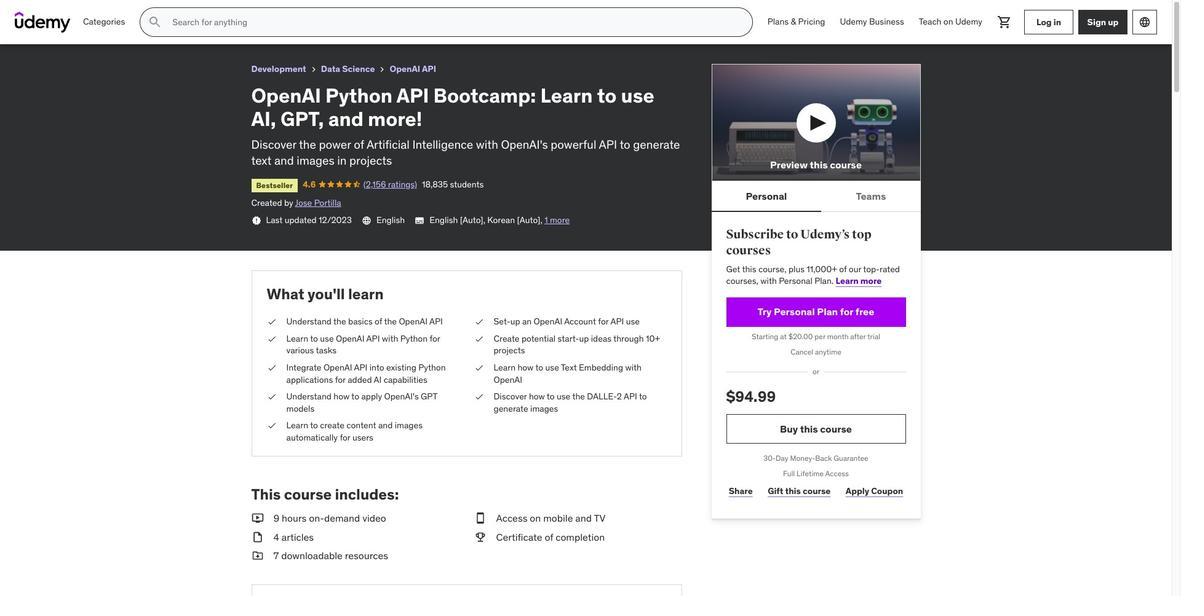 Task type: vqa. For each thing, say whether or not it's contained in the screenshot.
1 More button
yes



Task type: locate. For each thing, give the bounding box(es) containing it.
openai inside learn how to use text embedding with openai
[[494, 374, 522, 385]]

18,835 students down the intelligence
[[422, 179, 484, 190]]

1 vertical spatial bestseller
[[256, 181, 293, 190]]

guarantee
[[834, 454, 868, 463]]

on
[[944, 16, 953, 27], [530, 513, 541, 525]]

0 vertical spatial more!
[[272, 6, 299, 18]]

openai inside integrate openai api into existing python applications for added ai capabilities
[[324, 362, 352, 373]]

english for english [auto], korean [auto] , 1 more
[[429, 215, 458, 226]]

this up courses,
[[742, 264, 756, 275]]

0 vertical spatial in
[[1054, 16, 1061, 27]]

the inside discover how to use the dalle-2 api to generate images
[[572, 391, 585, 402]]

learn how to use text embedding with openai
[[494, 362, 642, 385]]

0 horizontal spatial on
[[530, 513, 541, 525]]

in inside 'log in' link
[[1054, 16, 1061, 27]]

full
[[783, 469, 795, 479]]

the left 'power'
[[299, 137, 316, 152]]

1 vertical spatial more
[[860, 276, 882, 287]]

or
[[813, 367, 819, 377]]

2 vertical spatial personal
[[774, 306, 815, 318]]

Search for anything text field
[[170, 12, 737, 33]]

0 vertical spatial up
[[1108, 16, 1119, 27]]

1 udemy from the left
[[840, 16, 867, 27]]

1 english from the left
[[376, 215, 405, 226]]

after
[[850, 332, 866, 341]]

0 horizontal spatial more
[[550, 215, 570, 226]]

1 horizontal spatial projects
[[494, 345, 525, 356]]

english
[[376, 215, 405, 226], [429, 215, 458, 226]]

0 vertical spatial access
[[825, 469, 849, 479]]

more! up the artificial at the left top of page
[[368, 107, 422, 132]]

(2,156 ratings)
[[89, 21, 142, 32], [363, 179, 417, 190]]

projects inside openai python api bootcamp: learn to use ai, gpt, and more! discover the power of artificial intelligence with openai's powerful api to generate text and images in projects
[[349, 153, 392, 168]]

1 horizontal spatial 4.6
[[303, 179, 316, 190]]

xsmall image for set-up an openai account for api use
[[474, 316, 484, 328]]

1 vertical spatial generate
[[494, 403, 528, 414]]

discover down "create"
[[494, 391, 527, 402]]

1 vertical spatial in
[[337, 153, 347, 168]]

sign up link
[[1078, 10, 1128, 34]]

more right 1
[[550, 215, 570, 226]]

4.6 left "categories" dropdown button
[[61, 21, 74, 32]]

1 vertical spatial access
[[496, 513, 527, 525]]

personal inside try personal plan for free link
[[774, 306, 815, 318]]

udemy's
[[801, 227, 850, 243]]

(2,156 ratings) left submit search image in the top of the page
[[89, 21, 142, 32]]

(2,156 up course language icon
[[363, 179, 386, 190]]

to inside subscribe to udemy's top courses
[[786, 227, 798, 243]]

learn inside openai python api bootcamp: learn to use ai, gpt, and more! discover the power of artificial intelligence with openai's powerful api to generate text and images in projects
[[540, 83, 593, 108]]

access on mobile and tv
[[496, 513, 605, 525]]

1 horizontal spatial (2,156
[[363, 179, 386, 190]]

for down create
[[340, 432, 350, 443]]

closed captions image
[[415, 216, 425, 225]]

integrate
[[286, 362, 321, 373]]

this
[[810, 159, 828, 171], [742, 264, 756, 275], [800, 423, 818, 435], [785, 486, 801, 497]]

business
[[869, 16, 904, 27]]

understand for understand the basics of the openai api
[[286, 316, 332, 327]]

for
[[840, 306, 853, 318], [598, 316, 609, 327], [430, 333, 440, 344], [335, 374, 346, 385], [340, 432, 350, 443]]

2 horizontal spatial up
[[1108, 16, 1119, 27]]

tab list
[[711, 182, 921, 212]]

api inside discover how to use the dalle-2 api to generate images
[[624, 391, 637, 402]]

projects down "create"
[[494, 345, 525, 356]]

course up back
[[820, 423, 852, 435]]

xsmall image right gpt
[[474, 391, 484, 403]]

the left dalle-
[[572, 391, 585, 402]]

of
[[354, 137, 364, 152], [839, 264, 847, 275], [375, 316, 382, 327], [545, 531, 553, 544]]

0 horizontal spatial projects
[[349, 153, 392, 168]]

0 vertical spatial ratings)
[[113, 21, 142, 32]]

1 vertical spatial 18,835
[[422, 179, 448, 190]]

2 vertical spatial images
[[395, 420, 423, 431]]

buy
[[780, 423, 798, 435]]

0 vertical spatial images
[[297, 153, 334, 168]]

0 vertical spatial more
[[550, 215, 570, 226]]

students
[[175, 21, 209, 32], [450, 179, 484, 190]]

this inside $94.99 buy this course
[[800, 423, 818, 435]]

students right submit search image in the top of the page
[[175, 21, 209, 32]]

projects
[[349, 153, 392, 168], [494, 345, 525, 356]]

1 vertical spatial students
[[450, 179, 484, 190]]

1 vertical spatial discover
[[494, 391, 527, 402]]

2 understand from the top
[[286, 391, 332, 402]]

learn
[[348, 285, 384, 304]]

how for discover
[[529, 391, 545, 402]]

on inside the 'teach on udemy' link
[[944, 16, 953, 27]]

sign
[[1087, 16, 1106, 27]]

ratings) up closed captions image
[[388, 179, 417, 190]]

of right 'power'
[[354, 137, 364, 152]]

1 vertical spatial openai's
[[384, 391, 419, 402]]

learn inside learn how to use text embedding with openai
[[494, 362, 516, 373]]

applications
[[286, 374, 333, 385]]

1 horizontal spatial bestseller
[[256, 181, 293, 190]]

added
[[348, 374, 372, 385]]

0 vertical spatial gpt,
[[228, 6, 250, 18]]

1 horizontal spatial udemy
[[955, 16, 982, 27]]

1 horizontal spatial english
[[429, 215, 458, 226]]

images inside discover how to use the dalle-2 api to generate images
[[530, 403, 558, 414]]

access up certificate
[[496, 513, 527, 525]]

xsmall image left various
[[267, 333, 277, 345]]

python inside learn to use openai api with python for various tasks
[[400, 333, 428, 344]]

0 vertical spatial on
[[944, 16, 953, 27]]

english right course language icon
[[376, 215, 405, 226]]

images down 'power'
[[297, 153, 334, 168]]

0 vertical spatial openai's
[[501, 137, 548, 152]]

1 horizontal spatial bootcamp:
[[433, 83, 536, 108]]

learn for learn to use openai api with python for various tasks
[[286, 333, 308, 344]]

share button
[[726, 480, 755, 504]]

xsmall image for learn to use openai api with python for various tasks
[[267, 333, 277, 345]]

18,835 up closed captions image
[[422, 179, 448, 190]]

xsmall image left "create"
[[474, 333, 484, 345]]

sign up
[[1087, 16, 1119, 27]]

4.6
[[61, 21, 74, 32], [303, 179, 316, 190]]

1 vertical spatial up
[[510, 316, 520, 327]]

python down science
[[325, 83, 392, 108]]

api inside learn to use openai api with python for various tasks
[[366, 333, 380, 344]]

share
[[729, 486, 753, 497]]

7
[[273, 550, 279, 562]]

generate inside discover how to use the dalle-2 api to generate images
[[494, 403, 528, 414]]

course up on-
[[284, 486, 332, 505]]

personal down plus
[[779, 276, 812, 287]]

2 vertical spatial up
[[579, 333, 589, 344]]

ai, for openai python api bootcamp: learn to use ai, gpt, and more! discover the power of artificial intelligence with openai's powerful api to generate text and images in projects
[[251, 107, 276, 132]]

1 vertical spatial on
[[530, 513, 541, 525]]

0 vertical spatial understand
[[286, 316, 332, 327]]

create
[[494, 333, 519, 344]]

existing
[[386, 362, 416, 373]]

1 understand from the top
[[286, 316, 332, 327]]

small image for certificate
[[474, 531, 486, 544]]

learn inside learn to use openai api with python for various tasks
[[286, 333, 308, 344]]

automatically
[[286, 432, 338, 443]]

the inside openai python api bootcamp: learn to use ai, gpt, and more! discover the power of artificial intelligence with openai's powerful api to generate text and images in projects
[[299, 137, 316, 152]]

of inside openai python api bootcamp: learn to use ai, gpt, and more! discover the power of artificial intelligence with openai's powerful api to generate text and images in projects
[[354, 137, 364, 152]]

xsmall image left automatically
[[267, 420, 277, 432]]

xsmall image left last
[[251, 216, 261, 226]]

how inside understand how to apply openai's gpt models
[[334, 391, 350, 402]]

in down 'power'
[[337, 153, 347, 168]]

images inside openai python api bootcamp: learn to use ai, gpt, and more! discover the power of artificial intelligence with openai's powerful api to generate text and images in projects
[[297, 153, 334, 168]]

for inside learn to use openai api with python for various tasks
[[430, 333, 440, 344]]

this for get
[[742, 264, 756, 275]]

0 vertical spatial (2,156
[[89, 21, 111, 32]]

how inside learn how to use text embedding with openai
[[518, 362, 534, 373]]

the
[[299, 137, 316, 152], [333, 316, 346, 327], [384, 316, 397, 327], [572, 391, 585, 402]]

small image for 7
[[251, 549, 264, 563]]

use inside learn how to use text embedding with openai
[[545, 362, 559, 373]]

with down course,
[[760, 276, 777, 287]]

course
[[830, 159, 862, 171], [820, 423, 852, 435], [284, 486, 332, 505], [803, 486, 831, 497]]

this inside get this course, plus 11,000+ of our top-rated courses, with personal plan.
[[742, 264, 756, 275]]

0 horizontal spatial discover
[[251, 137, 296, 152]]

0 vertical spatial bootcamp:
[[101, 6, 152, 18]]

1 vertical spatial gpt,
[[281, 107, 324, 132]]

api inside openai api link
[[422, 63, 436, 74]]

certificate of completion
[[496, 531, 605, 544]]

1 horizontal spatial 18,835 students
[[422, 179, 484, 190]]

preview this course
[[770, 159, 862, 171]]

0 horizontal spatial udemy
[[840, 16, 867, 27]]

this for gift
[[785, 486, 801, 497]]

ratings) left submit search image in the top of the page
[[113, 21, 142, 32]]

understand up models
[[286, 391, 332, 402]]

0 vertical spatial ai,
[[213, 6, 226, 18]]

created
[[251, 198, 282, 209]]

starting at $20.00 per month after trial cancel anytime
[[752, 332, 880, 356]]

with inside learn how to use text embedding with openai
[[625, 362, 642, 373]]

0 horizontal spatial bootcamp:
[[101, 6, 152, 18]]

personal inside personal 'button'
[[746, 190, 787, 202]]

discover
[[251, 137, 296, 152], [494, 391, 527, 402]]

0 horizontal spatial (2,156
[[89, 21, 111, 32]]

power
[[319, 137, 351, 152]]

how down the potential
[[518, 362, 534, 373]]

18,835 students down openai python api bootcamp: learn to use ai, gpt, and more!
[[147, 21, 209, 32]]

this right gift
[[785, 486, 801, 497]]

in inside openai python api bootcamp: learn to use ai, gpt, and more! discover the power of artificial intelligence with openai's powerful api to generate text and images in projects
[[337, 153, 347, 168]]

2 udemy from the left
[[955, 16, 982, 27]]

understand inside understand how to apply openai's gpt models
[[286, 391, 332, 402]]

embedding
[[579, 362, 623, 373]]

more! for openai python api bootcamp: learn to use ai, gpt, and more!
[[272, 6, 299, 18]]

2 horizontal spatial images
[[530, 403, 558, 414]]

and up 'power'
[[328, 107, 363, 132]]

0 vertical spatial 4.6
[[61, 21, 74, 32]]

access down back
[[825, 469, 849, 479]]

plan.
[[815, 276, 834, 287]]

jose portilla link
[[295, 198, 341, 209]]

and right 'content' at the bottom
[[378, 420, 393, 431]]

7 downloadable resources
[[273, 550, 388, 562]]

in
[[1054, 16, 1061, 27], [337, 153, 347, 168]]

xsmall image for understand how to apply openai's gpt models
[[267, 391, 277, 403]]

1 horizontal spatial ai,
[[251, 107, 276, 132]]

0 horizontal spatial students
[[175, 21, 209, 32]]

for for integrate openai api into existing python applications for added ai capabilities
[[335, 374, 346, 385]]

personal
[[746, 190, 787, 202], [779, 276, 812, 287], [774, 306, 815, 318]]

data science
[[321, 63, 375, 74]]

xsmall image
[[309, 65, 318, 74], [377, 65, 387, 74], [267, 316, 277, 328], [474, 316, 484, 328], [267, 362, 277, 374], [474, 362, 484, 374], [267, 391, 277, 403]]

18,835 down openai python api bootcamp: learn to use ai, gpt, and more!
[[147, 21, 173, 32]]

with
[[476, 137, 498, 152], [760, 276, 777, 287], [382, 333, 398, 344], [625, 362, 642, 373]]

on left mobile
[[530, 513, 541, 525]]

0 vertical spatial personal
[[746, 190, 787, 202]]

for inside learn to create content and images automatically for users
[[340, 432, 350, 443]]

0 horizontal spatial more!
[[272, 6, 299, 18]]

2 english from the left
[[429, 215, 458, 226]]

small image
[[251, 512, 264, 526], [474, 512, 486, 526], [474, 531, 486, 544], [251, 549, 264, 563]]

try personal plan for free
[[758, 306, 874, 318]]

in right log
[[1054, 16, 1061, 27]]

ai, inside openai python api bootcamp: learn to use ai, gpt, and more! discover the power of artificial intelligence with openai's powerful api to generate text and images in projects
[[251, 107, 276, 132]]

learn for learn more
[[836, 276, 859, 287]]

1 horizontal spatial access
[[825, 469, 849, 479]]

learn inside learn to create content and images automatically for users
[[286, 420, 308, 431]]

top-
[[863, 264, 880, 275]]

this right preview at top
[[810, 159, 828, 171]]

understand how to apply openai's gpt models
[[286, 391, 437, 414]]

0 horizontal spatial up
[[510, 316, 520, 327]]

python up capabilities
[[418, 362, 446, 373]]

,
[[540, 215, 542, 226]]

1 horizontal spatial 18,835
[[422, 179, 448, 190]]

on for teach
[[944, 16, 953, 27]]

course up teams
[[830, 159, 862, 171]]

xsmall image for discover how to use the dalle-2 api to generate images
[[474, 391, 484, 403]]

(2,156 ratings) down the artificial at the left top of page
[[363, 179, 417, 190]]

1 vertical spatial personal
[[779, 276, 812, 287]]

this for preview
[[810, 159, 828, 171]]

for up gpt
[[430, 333, 440, 344]]

0 horizontal spatial ai,
[[213, 6, 226, 18]]

more down top-
[[860, 276, 882, 287]]

4.6 up the jose
[[303, 179, 316, 190]]

0 vertical spatial generate
[[633, 137, 680, 152]]

1 horizontal spatial more
[[860, 276, 882, 287]]

0 vertical spatial projects
[[349, 153, 392, 168]]

1 horizontal spatial discover
[[494, 391, 527, 402]]

up left the an
[[510, 316, 520, 327]]

1 horizontal spatial ratings)
[[388, 179, 417, 190]]

images down gpt
[[395, 420, 423, 431]]

0 horizontal spatial generate
[[494, 403, 528, 414]]

[auto], korean
[[460, 215, 515, 226]]

0 horizontal spatial english
[[376, 215, 405, 226]]

students up the [auto], korean
[[450, 179, 484, 190]]

get this course, plus 11,000+ of our top-rated courses, with personal plan.
[[726, 264, 900, 287]]

1 horizontal spatial on
[[944, 16, 953, 27]]

create
[[320, 420, 344, 431]]

0 vertical spatial (2,156 ratings)
[[89, 21, 142, 32]]

personal up $20.00
[[774, 306, 815, 318]]

up right the sign
[[1108, 16, 1119, 27]]

discover up "text"
[[251, 137, 296, 152]]

up left ideas
[[579, 333, 589, 344]]

0 vertical spatial bestseller
[[15, 23, 52, 32]]

and right "text"
[[274, 153, 294, 168]]

0 vertical spatial discover
[[251, 137, 296, 152]]

through
[[613, 333, 644, 344]]

to inside learn how to use text embedding with openai
[[535, 362, 543, 373]]

12/2023
[[319, 215, 352, 226]]

1 horizontal spatial generate
[[633, 137, 680, 152]]

more! inside openai python api bootcamp: learn to use ai, gpt, and more! discover the power of artificial intelligence with openai's powerful api to generate text and images in projects
[[368, 107, 422, 132]]

how down learn how to use text embedding with openai
[[529, 391, 545, 402]]

starting
[[752, 332, 778, 341]]

10+
[[646, 333, 660, 344]]

up for sign
[[1108, 16, 1119, 27]]

for for learn to create content and images automatically for users
[[340, 432, 350, 443]]

udemy left business
[[840, 16, 867, 27]]

1 horizontal spatial (2,156 ratings)
[[363, 179, 417, 190]]

1 horizontal spatial more!
[[368, 107, 422, 132]]

0 horizontal spatial images
[[297, 153, 334, 168]]

trial
[[867, 332, 880, 341]]

english right closed captions image
[[429, 215, 458, 226]]

ai
[[374, 374, 382, 385]]

0 horizontal spatial in
[[337, 153, 347, 168]]

apply
[[846, 486, 869, 497]]

1 vertical spatial (2,156 ratings)
[[363, 179, 417, 190]]

1 horizontal spatial up
[[579, 333, 589, 344]]

access inside 30-day money-back guarantee full lifetime access
[[825, 469, 849, 479]]

how inside discover how to use the dalle-2 api to generate images
[[529, 391, 545, 402]]

more! for openai python api bootcamp: learn to use ai, gpt, and more! discover the power of artificial intelligence with openai's powerful api to generate text and images in projects
[[368, 107, 422, 132]]

1 vertical spatial more!
[[368, 107, 422, 132]]

more! up development
[[272, 6, 299, 18]]

openai's left "powerful"
[[501, 137, 548, 152]]

xsmall image
[[251, 216, 261, 226], [267, 333, 277, 345], [474, 333, 484, 345], [474, 391, 484, 403], [267, 420, 277, 432]]

how down the added
[[334, 391, 350, 402]]

gpt
[[421, 391, 437, 402]]

learn to create content and images automatically for users
[[286, 420, 423, 443]]

our
[[849, 264, 861, 275]]

openai api link
[[390, 62, 436, 77]]

this right the buy
[[800, 423, 818, 435]]

xsmall image for learn how to use text embedding with openai
[[474, 362, 484, 374]]

the right basics
[[384, 316, 397, 327]]

apply
[[361, 391, 382, 402]]

openai's
[[501, 137, 548, 152], [384, 391, 419, 402]]

with down 'through'
[[625, 362, 642, 373]]

openai api
[[390, 63, 436, 74]]

course inside $94.99 buy this course
[[820, 423, 852, 435]]

created by jose portilla
[[251, 198, 341, 209]]

the left basics
[[333, 316, 346, 327]]

udemy left shopping cart with 0 items "icon"
[[955, 16, 982, 27]]

api inside integrate openai api into existing python applications for added ai capabilities
[[354, 362, 367, 373]]

projects down the artificial at the left top of page
[[349, 153, 392, 168]]

to
[[183, 6, 193, 18], [597, 83, 617, 108], [620, 137, 630, 152], [786, 227, 798, 243], [310, 333, 318, 344], [535, 362, 543, 373], [351, 391, 359, 402], [547, 391, 555, 402], [639, 391, 647, 402], [310, 420, 318, 431]]

openai's down capabilities
[[384, 391, 419, 402]]

xsmall image for create potential start-up ideas through 10+ projects
[[474, 333, 484, 345]]

1 vertical spatial bootcamp:
[[433, 83, 536, 108]]

projects inside create potential start-up ideas through 10+ projects
[[494, 345, 525, 356]]

with down understand the basics of the openai api
[[382, 333, 398, 344]]

1 horizontal spatial openai's
[[501, 137, 548, 152]]

1 vertical spatial understand
[[286, 391, 332, 402]]

python up existing
[[400, 333, 428, 344]]

with right the intelligence
[[476, 137, 498, 152]]

1 vertical spatial ai,
[[251, 107, 276, 132]]

understand up various
[[286, 316, 332, 327]]

0 horizontal spatial gpt,
[[228, 6, 250, 18]]

ideas
[[591, 333, 612, 344]]

0 horizontal spatial 4.6
[[61, 21, 74, 32]]

gpt, inside openai python api bootcamp: learn to use ai, gpt, and more! discover the power of artificial intelligence with openai's powerful api to generate text and images in projects
[[281, 107, 324, 132]]

openai
[[10, 6, 45, 18], [390, 63, 420, 74], [251, 83, 321, 108], [399, 316, 428, 327], [534, 316, 562, 327], [336, 333, 365, 344], [324, 362, 352, 373], [494, 374, 522, 385]]

0 horizontal spatial openai's
[[384, 391, 419, 402]]

on right teach in the right of the page
[[944, 16, 953, 27]]

discover how to use the dalle-2 api to generate images
[[494, 391, 647, 414]]

bootcamp: inside openai python api bootcamp: learn to use ai, gpt, and more! discover the power of artificial intelligence with openai's powerful api to generate text and images in projects
[[433, 83, 536, 108]]

tab list containing personal
[[711, 182, 921, 212]]

0 vertical spatial 18,835 students
[[147, 21, 209, 32]]

for inside integrate openai api into existing python applications for added ai capabilities
[[335, 374, 346, 385]]

&
[[791, 16, 796, 27]]

(2,156 left submit search image in the top of the page
[[89, 21, 111, 32]]

of left our
[[839, 264, 847, 275]]

into
[[370, 362, 384, 373]]

1 horizontal spatial in
[[1054, 16, 1061, 27]]

0 horizontal spatial 18,835
[[147, 21, 173, 32]]

personal down preview at top
[[746, 190, 787, 202]]

images down learn how to use text embedding with openai
[[530, 403, 558, 414]]

understand
[[286, 316, 332, 327], [286, 391, 332, 402]]

this inside button
[[810, 159, 828, 171]]

1 horizontal spatial gpt,
[[281, 107, 324, 132]]

submit search image
[[148, 15, 163, 30]]

of inside get this course, plus 11,000+ of our top-rated courses, with personal plan.
[[839, 264, 847, 275]]

for left the added
[[335, 374, 346, 385]]

small image for 9
[[251, 512, 264, 526]]

1 vertical spatial images
[[530, 403, 558, 414]]

1 vertical spatial projects
[[494, 345, 525, 356]]



Task type: describe. For each thing, give the bounding box(es) containing it.
preview
[[770, 159, 808, 171]]

openai python api bootcamp: learn to use ai, gpt, and more! discover the power of artificial intelligence with openai's powerful api to generate text and images in projects
[[251, 83, 680, 168]]

use inside discover how to use the dalle-2 api to generate images
[[557, 391, 570, 402]]

this course includes:
[[251, 486, 399, 505]]

articles
[[282, 531, 314, 544]]

by
[[284, 198, 293, 209]]

on-
[[309, 513, 324, 525]]

1 vertical spatial 4.6
[[303, 179, 316, 190]]

includes:
[[335, 486, 399, 505]]

0 horizontal spatial bestseller
[[15, 23, 52, 32]]

discover inside discover how to use the dalle-2 api to generate images
[[494, 391, 527, 402]]

back
[[815, 454, 832, 463]]

course,
[[758, 264, 786, 275]]

$20.00
[[788, 332, 813, 341]]

small image
[[251, 531, 264, 544]]

personal inside get this course, plus 11,000+ of our top-rated courses, with personal plan.
[[779, 276, 812, 287]]

0 horizontal spatial access
[[496, 513, 527, 525]]

1
[[544, 215, 548, 226]]

portilla
[[314, 198, 341, 209]]

try
[[758, 306, 772, 318]]

teams
[[856, 190, 886, 202]]

learn for learn to create content and images automatically for users
[[286, 420, 308, 431]]

bootcamp: for openai python api bootcamp: learn to use ai, gpt, and more!
[[101, 6, 152, 18]]

small image for access
[[474, 512, 486, 526]]

udemy business
[[840, 16, 904, 27]]

openai inside learn to use openai api with python for various tasks
[[336, 333, 365, 344]]

start-
[[558, 333, 579, 344]]

data
[[321, 63, 340, 74]]

set-
[[494, 316, 510, 327]]

teams button
[[821, 182, 921, 211]]

you'll
[[308, 285, 345, 304]]

an
[[522, 316, 532, 327]]

0 horizontal spatial (2,156 ratings)
[[89, 21, 142, 32]]

and left the tv
[[575, 513, 592, 525]]

english [auto], korean [auto] , 1 more
[[429, 215, 570, 226]]

9 hours on-demand video
[[273, 513, 386, 525]]

on for access
[[530, 513, 541, 525]]

per
[[815, 332, 825, 341]]

plus
[[789, 264, 805, 275]]

resources
[[345, 550, 388, 562]]

gpt, for openai python api bootcamp: learn to use ai, gpt, and more!
[[228, 6, 250, 18]]

xsmall image for integrate openai api into existing python applications for added ai capabilities
[[267, 362, 277, 374]]

tasks
[[316, 345, 336, 356]]

what you'll learn
[[267, 285, 384, 304]]

month
[[827, 332, 849, 341]]

how for understand
[[334, 391, 350, 402]]

learn for learn how to use text embedding with openai
[[494, 362, 516, 373]]

gift this course link
[[765, 480, 833, 504]]

0 horizontal spatial ratings)
[[113, 21, 142, 32]]

coupon
[[871, 486, 903, 497]]

for for learn to use openai api with python for various tasks
[[430, 333, 440, 344]]

1 vertical spatial (2,156
[[363, 179, 386, 190]]

get
[[726, 264, 740, 275]]

various
[[286, 345, 314, 356]]

and inside learn to create content and images automatically for users
[[378, 420, 393, 431]]

hours
[[282, 513, 307, 525]]

account
[[564, 316, 596, 327]]

with inside get this course, plus 11,000+ of our top-rated courses, with personal plan.
[[760, 276, 777, 287]]

bootcamp: for openai python api bootcamp: learn to use ai, gpt, and more! discover the power of artificial intelligence with openai's powerful api to generate text and images in projects
[[433, 83, 536, 108]]

python inside openai python api bootcamp: learn to use ai, gpt, and more! discover the power of artificial intelligence with openai's powerful api to generate text and images in projects
[[325, 83, 392, 108]]

to inside learn to create content and images automatically for users
[[310, 420, 318, 431]]

course down lifetime
[[803, 486, 831, 497]]

4 articles
[[273, 531, 314, 544]]

1 vertical spatial ratings)
[[388, 179, 417, 190]]

1 horizontal spatial students
[[450, 179, 484, 190]]

capabilities
[[384, 374, 427, 385]]

for left free
[[840, 306, 853, 318]]

9
[[273, 513, 279, 525]]

to inside learn to use openai api with python for various tasks
[[310, 333, 318, 344]]

understand for understand how to apply openai's gpt models
[[286, 391, 332, 402]]

1 more button
[[544, 215, 570, 227]]

0 vertical spatial 18,835
[[147, 21, 173, 32]]

[auto]
[[517, 215, 540, 226]]

subscribe to udemy's top courses
[[726, 227, 872, 258]]

1 vertical spatial 18,835 students
[[422, 179, 484, 190]]

python left categories
[[47, 6, 80, 18]]

and up development
[[252, 6, 269, 18]]

apply coupon
[[846, 486, 903, 497]]

log in
[[1036, 16, 1061, 27]]

up inside create potential start-up ideas through 10+ projects
[[579, 333, 589, 344]]

for up ideas
[[598, 316, 609, 327]]

english for english
[[376, 215, 405, 226]]

gift
[[768, 486, 783, 497]]

generate inside openai python api bootcamp: learn to use ai, gpt, and more! discover the power of artificial intelligence with openai's powerful api to generate text and images in projects
[[633, 137, 680, 152]]

xsmall image for last updated 12/2023
[[251, 216, 261, 226]]

openai's inside openai python api bootcamp: learn to use ai, gpt, and more! discover the power of artificial intelligence with openai's powerful api to generate text and images in projects
[[501, 137, 548, 152]]

xsmall image for understand the basics of the openai api
[[267, 316, 277, 328]]

log in link
[[1024, 10, 1073, 34]]

subscribe
[[726, 227, 784, 243]]

use inside openai python api bootcamp: learn to use ai, gpt, and more! discover the power of artificial intelligence with openai's powerful api to generate text and images in projects
[[621, 83, 654, 108]]

shopping cart with 0 items image
[[997, 15, 1012, 30]]

buy this course button
[[726, 415, 906, 444]]

openai inside openai python api bootcamp: learn to use ai, gpt, and more! discover the power of artificial intelligence with openai's powerful api to generate text and images in projects
[[251, 83, 321, 108]]

teach on udemy link
[[911, 7, 990, 37]]

plans & pricing link
[[760, 7, 833, 37]]

2
[[617, 391, 622, 402]]

categories
[[83, 16, 125, 27]]

xsmall image for learn to create content and images automatically for users
[[267, 420, 277, 432]]

intelligence
[[412, 137, 473, 152]]

demand
[[324, 513, 360, 525]]

python inside integrate openai api into existing python applications for added ai capabilities
[[418, 362, 446, 373]]

dalle-
[[587, 391, 617, 402]]

what
[[267, 285, 304, 304]]

use inside learn to use openai api with python for various tasks
[[320, 333, 334, 344]]

log
[[1036, 16, 1052, 27]]

with inside openai python api bootcamp: learn to use ai, gpt, and more! discover the power of artificial intelligence with openai's powerful api to generate text and images in projects
[[476, 137, 498, 152]]

to inside understand how to apply openai's gpt models
[[351, 391, 359, 402]]

of right basics
[[375, 316, 382, 327]]

learn to use openai api with python for various tasks
[[286, 333, 440, 356]]

understand the basics of the openai api
[[286, 316, 443, 327]]

learn more
[[836, 276, 882, 287]]

at
[[780, 332, 787, 341]]

udemy image
[[15, 12, 71, 33]]

of down access on mobile and tv
[[545, 531, 553, 544]]

development link
[[251, 62, 306, 77]]

apply coupon button
[[843, 480, 906, 504]]

mobile
[[543, 513, 573, 525]]

course inside button
[[830, 159, 862, 171]]

create potential start-up ideas through 10+ projects
[[494, 333, 660, 356]]

30-
[[764, 454, 776, 463]]

gpt, for openai python api bootcamp: learn to use ai, gpt, and more! discover the power of artificial intelligence with openai's powerful api to generate text and images in projects
[[281, 107, 324, 132]]

discover inside openai python api bootcamp: learn to use ai, gpt, and more! discover the power of artificial intelligence with openai's powerful api to generate text and images in projects
[[251, 137, 296, 152]]

4
[[273, 531, 279, 544]]

integrate openai api into existing python applications for added ai capabilities
[[286, 362, 446, 385]]

images inside learn to create content and images automatically for users
[[395, 420, 423, 431]]

0 vertical spatial students
[[175, 21, 209, 32]]

choose a language image
[[1139, 16, 1151, 28]]

up for set-
[[510, 316, 520, 327]]

openai's inside understand how to apply openai's gpt models
[[384, 391, 419, 402]]

course language image
[[362, 216, 372, 226]]

0 horizontal spatial 18,835 students
[[147, 21, 209, 32]]

courses,
[[726, 276, 758, 287]]

science
[[342, 63, 375, 74]]

video
[[362, 513, 386, 525]]

udemy business link
[[833, 7, 911, 37]]

how for learn
[[518, 362, 534, 373]]

with inside learn to use openai api with python for various tasks
[[382, 333, 398, 344]]

ai, for openai python api bootcamp: learn to use ai, gpt, and more!
[[213, 6, 226, 18]]

11,000+
[[807, 264, 837, 275]]

teach on udemy
[[919, 16, 982, 27]]

personal button
[[711, 182, 821, 211]]

potential
[[522, 333, 556, 344]]

basics
[[348, 316, 373, 327]]

content
[[347, 420, 376, 431]]

models
[[286, 403, 314, 414]]



